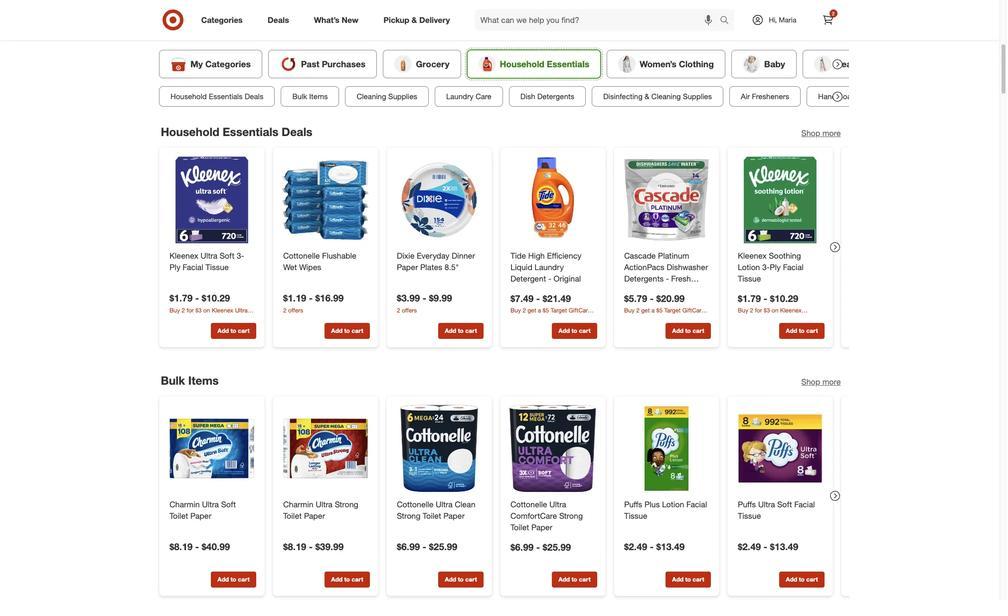 Task type: vqa. For each thing, say whether or not it's contained in the screenshot.


Task type: describe. For each thing, give the bounding box(es) containing it.
pickup
[[384, 15, 410, 25]]

$1.79 - $10.29 for lotion
[[738, 292, 799, 304]]

laundry inside button
[[446, 92, 474, 101]]

my categories
[[190, 59, 251, 69]]

$6.99 - $25.99 for cottonelle ultra comfortcare strong toilet paper
[[511, 542, 571, 553]]

air fresheners button
[[730, 86, 801, 107]]

household essentials deals inside button
[[170, 92, 263, 101]]

cart for kleenex soothing lotion 3-ply facial tissue
[[807, 327, 818, 335]]

add to cart button for cottonelle ultra clean strong toilet paper
[[438, 572, 484, 588]]

add to cart for cottonelle ultra comfortcare strong toilet paper
[[559, 576, 591, 584]]

2 for $1.19 - $16.99
[[283, 307, 286, 314]]

- right '$5.79'
[[650, 292, 654, 304]]

facial inside puffs ultra soft facial tissue
[[795, 500, 815, 510]]

1 vertical spatial household essentials deals
[[161, 125, 313, 139]]

& for disinfecting
[[645, 92, 650, 101]]

past purchases
[[301, 59, 366, 69]]

add for puffs plus lotion facial tissue
[[672, 576, 684, 584]]

kleenex soothing lotion 3-ply facial tissue
[[738, 251, 804, 284]]

hand soap & sanitizers
[[819, 92, 898, 101]]

what's
[[314, 15, 340, 25]]

2 cleaning from the left
[[652, 92, 681, 101]]

hi,
[[769, 15, 778, 24]]

new
[[342, 15, 359, 25]]

$21.49
[[543, 292, 571, 304]]

add to cart button for puffs ultra soft facial tissue
[[780, 572, 825, 588]]

charmin ultra soft toilet paper
[[169, 500, 236, 521]]

ultra for charmin ultra soft toilet paper
[[202, 500, 219, 510]]

$8.19 - $39.99
[[283, 541, 344, 553]]

what's new link
[[306, 9, 371, 31]]

paper inside charmin ultra strong toilet paper
[[304, 511, 325, 521]]

you may also like
[[498, 17, 559, 27]]

1 cleaning from the left
[[357, 92, 386, 101]]

soap
[[839, 92, 856, 101]]

cart for kleenex ultra soft 3- ply facial tissue
[[238, 327, 250, 335]]

cottonelle ultra clean strong toilet paper
[[397, 500, 476, 521]]

cart for tide high efficiency liquid laundry detergent - original
[[579, 327, 591, 335]]

add to cart button for kleenex ultra soft 3- ply facial tissue
[[211, 323, 256, 339]]

cascade platinum actionpacs dishwasher detergents - fresh scent link
[[624, 250, 709, 295]]

bulk inside button
[[292, 92, 307, 101]]

cleaning supplies button
[[345, 86, 429, 107]]

$9.99
[[429, 292, 452, 304]]

again
[[465, 17, 486, 27]]

platinum
[[658, 251, 689, 261]]

dish detergents button
[[509, 86, 586, 107]]

dixie
[[397, 251, 415, 261]]

my categories button
[[159, 50, 262, 78]]

my
[[190, 59, 203, 69]]

$1.79 for kleenex ultra soft 3- ply facial tissue
[[169, 292, 192, 304]]

charmin ultra soft toilet paper link
[[169, 499, 254, 522]]

2 link
[[818, 9, 839, 31]]

dish detergents
[[521, 92, 575, 101]]

fresheners
[[752, 92, 790, 101]]

to for dixie everyday dinner paper plates 8.5"
[[458, 327, 464, 335]]

cottonelle ultra comfortcare strong toilet paper link
[[511, 499, 595, 534]]

$25.99 for clean
[[429, 541, 457, 553]]

you may also like link
[[492, 12, 565, 33]]

add to cart button for kleenex soothing lotion 3-ply facial tissue
[[780, 323, 825, 339]]

everyday
[[417, 251, 450, 261]]

shop more button for bulk items
[[802, 377, 841, 388]]

cart for puffs ultra soft facial tissue
[[807, 576, 818, 584]]

add to cart for puffs plus lotion facial tissue
[[672, 576, 705, 584]]

tissue inside kleenex soothing lotion 3-ply facial tissue
[[738, 274, 761, 284]]

wipes
[[299, 262, 321, 272]]

- inside $3.99 - $9.99 2 offers
[[423, 292, 426, 304]]

hand
[[819, 92, 837, 101]]

toilet inside the cottonelle ultra clean strong toilet paper
[[423, 511, 441, 521]]

0 vertical spatial essentials
[[547, 59, 590, 69]]

- down comfortcare
[[536, 542, 540, 553]]

ply for ultra
[[169, 262, 180, 272]]

offers for $1.19
[[288, 307, 303, 314]]

facial inside puffs plus lotion facial tissue
[[687, 500, 707, 510]]

2 vertical spatial household
[[161, 125, 220, 139]]

add to cart for kleenex ultra soft 3- ply facial tissue
[[217, 327, 250, 335]]

buy it again
[[441, 17, 486, 27]]

paper inside "charmin ultra soft toilet paper"
[[190, 511, 211, 521]]

$8.19 - $40.99
[[169, 541, 230, 553]]

cottonelle flushable wet wipes link
[[283, 250, 368, 273]]

kleenex ultra soft 3- ply facial tissue
[[169, 251, 244, 272]]

- inside $1.19 - $16.99 2 offers
[[309, 292, 313, 304]]

ultra for charmin ultra strong toilet paper
[[316, 500, 333, 510]]

puffs ultra soft facial tissue link
[[738, 499, 823, 522]]

add for tide high efficiency liquid laundry detergent - original
[[559, 327, 570, 335]]

tide high efficiency liquid laundry detergent - original link
[[511, 250, 595, 284]]

cart for cottonelle ultra comfortcare strong toilet paper
[[579, 576, 591, 584]]

2 for $3.99 - $9.99
[[397, 307, 400, 314]]

$5.79
[[624, 292, 648, 304]]

add to cart button for charmin ultra strong toilet paper
[[325, 572, 370, 588]]

cart for cascade platinum actionpacs dishwasher detergents - fresh scent
[[693, 327, 705, 335]]

to for tide high efficiency liquid laundry detergent - original
[[572, 327, 577, 335]]

beauty
[[836, 59, 865, 69]]

1 vertical spatial essentials
[[209, 92, 243, 101]]

add for cottonelle ultra comfortcare strong toilet paper
[[559, 576, 570, 584]]

add to cart for cottonelle flushable wet wipes
[[331, 327, 363, 335]]

$16.99
[[315, 292, 344, 304]]

disinfecting & cleaning supplies
[[603, 92, 712, 101]]

strong for cottonelle ultra clean strong toilet paper
[[397, 511, 421, 521]]

- down the cottonelle ultra clean strong toilet paper on the bottom left of page
[[423, 541, 426, 553]]

$1.79 for kleenex soothing lotion 3-ply facial tissue
[[738, 292, 761, 304]]

add for puffs ultra soft facial tissue
[[786, 576, 798, 584]]

$39.99
[[315, 541, 344, 553]]

pickup & delivery link
[[375, 9, 463, 31]]

dish
[[521, 92, 535, 101]]

detergent
[[511, 274, 546, 284]]

also
[[530, 17, 545, 27]]

$40.99
[[202, 541, 230, 553]]

puffs plus lotion facial tissue link
[[624, 499, 709, 522]]

shop for household essentials deals
[[802, 128, 821, 138]]

what's new
[[314, 15, 359, 25]]

efficiency
[[547, 251, 582, 261]]

original
[[554, 274, 581, 284]]

add for cascade platinum actionpacs dishwasher detergents - fresh scent
[[672, 327, 684, 335]]

- down puffs plus lotion facial tissue
[[650, 541, 654, 553]]

you
[[498, 17, 511, 27]]

$10.29 for kleenex ultra soft 3- ply facial tissue
[[202, 292, 230, 304]]

care
[[476, 92, 492, 101]]

add to cart for cascade platinum actionpacs dishwasher detergents - fresh scent
[[672, 327, 705, 335]]

liquid
[[511, 262, 533, 272]]

tissue inside puffs plus lotion facial tissue
[[624, 511, 648, 521]]

items inside button
[[309, 92, 328, 101]]

$20.99
[[657, 292, 685, 304]]

shop more for bulk items
[[802, 377, 841, 387]]

baby
[[765, 59, 786, 69]]

to for kleenex ultra soft 3- ply facial tissue
[[230, 327, 236, 335]]

tissue inside kleenex ultra soft 3- ply facial tissue
[[205, 262, 229, 272]]

ultra for puffs ultra soft facial tissue
[[758, 500, 775, 510]]

high
[[528, 251, 545, 261]]

add to cart button for cottonelle ultra comfortcare strong toilet paper
[[552, 572, 597, 588]]

cottonelle for cottonelle flushable wet wipes
[[283, 251, 320, 261]]

cottonelle for cottonelle ultra clean strong toilet paper
[[397, 500, 434, 510]]

cottonelle ultra comfortcare strong toilet paper
[[511, 500, 583, 533]]

add for dixie everyday dinner paper plates 8.5"
[[445, 327, 456, 335]]

past
[[301, 59, 319, 69]]

add for charmin ultra soft toilet paper
[[217, 576, 229, 584]]

to for cascade platinum actionpacs dishwasher detergents - fresh scent
[[685, 327, 691, 335]]

$2.49 - $13.49 for plus
[[624, 541, 685, 553]]

to for puffs ultra soft facial tissue
[[799, 576, 805, 584]]

lotion for facial
[[662, 500, 685, 510]]

clean
[[455, 500, 476, 510]]

disinfecting
[[603, 92, 643, 101]]

- left $39.99
[[309, 541, 313, 553]]

2 vertical spatial deals
[[282, 125, 313, 139]]

tide high efficiency liquid laundry detergent - original
[[511, 251, 582, 284]]

household essentials
[[500, 59, 590, 69]]

delivery
[[420, 15, 450, 25]]

categories inside "link"
[[201, 15, 243, 25]]

hand soap & sanitizers button
[[807, 86, 909, 107]]

laundry care
[[446, 92, 492, 101]]

& inside button
[[858, 92, 863, 101]]

purchases
[[322, 59, 366, 69]]

grocery
[[416, 59, 450, 69]]

add to cart for puffs ultra soft facial tissue
[[786, 576, 818, 584]]

to for kleenex soothing lotion 3-ply facial tissue
[[799, 327, 805, 335]]

women's
[[640, 59, 677, 69]]

dixie everyday dinner paper plates 8.5" link
[[397, 250, 482, 273]]

1 supplies from the left
[[388, 92, 417, 101]]

ultra for kleenex ultra soft 3- ply facial tissue
[[200, 251, 217, 261]]

shop more for household essentials deals
[[802, 128, 841, 138]]

hi, maria
[[769, 15, 797, 24]]

soothing
[[769, 251, 801, 261]]

- right $7.49
[[536, 292, 540, 304]]

$1.79 - $10.29 for soft
[[169, 292, 230, 304]]



Task type: locate. For each thing, give the bounding box(es) containing it.
buy it again link
[[435, 12, 492, 33]]

add to cart button for cottonelle flushable wet wipes
[[325, 323, 370, 339]]

1 horizontal spatial $1.79
[[738, 292, 761, 304]]

2 $8.19 from the left
[[283, 541, 306, 553]]

0 horizontal spatial bulk items
[[161, 374, 219, 388]]

0 horizontal spatial puffs
[[624, 500, 643, 510]]

categories up my categories
[[201, 15, 243, 25]]

$6.99 down the cottonelle ultra clean strong toilet paper on the bottom left of page
[[397, 541, 420, 553]]

$1.79 - $10.29 down kleenex ultra soft 3- ply facial tissue
[[169, 292, 230, 304]]

add to cart for charmin ultra soft toilet paper
[[217, 576, 250, 584]]

paper inside dixie everyday dinner paper plates 8.5"
[[397, 262, 418, 272]]

plus
[[645, 500, 660, 510]]

supplies down clothing
[[683, 92, 712, 101]]

cottonelle inside the cottonelle ultra clean strong toilet paper
[[397, 500, 434, 510]]

add to cart button for cascade platinum actionpacs dishwasher detergents - fresh scent
[[666, 323, 711, 339]]

add to cart button for charmin ultra soft toilet paper
[[211, 572, 256, 588]]

facial inside kleenex ultra soft 3- ply facial tissue
[[183, 262, 203, 272]]

cottonelle
[[283, 251, 320, 261], [397, 500, 434, 510], [511, 500, 547, 510]]

dinner
[[452, 251, 475, 261]]

1 vertical spatial detergents
[[624, 274, 664, 284]]

$25.99 down cottonelle ultra clean strong toilet paper link in the bottom left of the page
[[429, 541, 457, 553]]

2 horizontal spatial cottonelle
[[511, 500, 547, 510]]

soft for essentials
[[220, 251, 234, 261]]

laundry
[[446, 92, 474, 101], [535, 262, 564, 272]]

0 horizontal spatial ply
[[169, 262, 180, 272]]

$1.79
[[169, 292, 192, 304], [738, 292, 761, 304]]

1 vertical spatial categories
[[205, 59, 251, 69]]

add to cart for tide high efficiency liquid laundry detergent - original
[[559, 327, 591, 335]]

& right the disinfecting
[[645, 92, 650, 101]]

$3.99 - $9.99 2 offers
[[397, 292, 452, 314]]

charmin up $8.19 - $40.99
[[169, 500, 200, 510]]

$8.19 left $40.99 at the left bottom
[[169, 541, 192, 553]]

charmin up $8.19 - $39.99
[[283, 500, 313, 510]]

deals down bulk items button
[[282, 125, 313, 139]]

toilet
[[169, 511, 188, 521], [283, 511, 302, 521], [423, 511, 441, 521], [511, 523, 529, 533]]

2 horizontal spatial 2
[[833, 10, 835, 16]]

2 charmin from the left
[[283, 500, 313, 510]]

$2.49 for puffs ultra soft facial tissue
[[738, 541, 761, 553]]

0 horizontal spatial $2.49 - $13.49
[[624, 541, 685, 553]]

$6.99 for cottonelle ultra clean strong toilet paper
[[397, 541, 420, 553]]

0 vertical spatial lotion
[[738, 262, 760, 272]]

1 horizontal spatial $6.99 - $25.99
[[511, 542, 571, 553]]

offers down $3.99
[[402, 307, 417, 314]]

shop more
[[802, 128, 841, 138], [802, 377, 841, 387]]

household up dish at the right of the page
[[500, 59, 545, 69]]

supplies
[[388, 92, 417, 101], [683, 92, 712, 101]]

0 horizontal spatial $1.79
[[169, 292, 192, 304]]

1 more from the top
[[823, 128, 841, 138]]

charmin inside charmin ultra strong toilet paper
[[283, 500, 313, 510]]

$13.49 for soft
[[770, 541, 799, 553]]

1 vertical spatial more
[[823, 377, 841, 387]]

shop for bulk items
[[802, 377, 821, 387]]

$6.99 down comfortcare
[[511, 542, 534, 553]]

deals inside button
[[245, 92, 263, 101]]

$2.49
[[624, 541, 648, 553], [738, 541, 761, 553]]

add for cottonelle flushable wet wipes
[[331, 327, 343, 335]]

1 horizontal spatial $6.99
[[511, 542, 534, 553]]

- right $1.19
[[309, 292, 313, 304]]

$6.99 - $25.99 down the cottonelle ultra clean strong toilet paper on the bottom left of page
[[397, 541, 457, 553]]

add to cart button for dixie everyday dinner paper plates 8.5"
[[438, 323, 484, 339]]

$25.99 down cottonelle ultra comfortcare strong toilet paper link
[[543, 542, 571, 553]]

strong for cottonelle ultra comfortcare strong toilet paper
[[559, 511, 583, 521]]

1 vertical spatial bulk items
[[161, 374, 219, 388]]

categories link
[[193, 9, 255, 31]]

charmin ultra strong toilet paper image
[[281, 405, 370, 493], [281, 405, 370, 493]]

- left $9.99
[[423, 292, 426, 304]]

What can we help you find? suggestions appear below search field
[[475, 9, 723, 31]]

0 horizontal spatial supplies
[[388, 92, 417, 101]]

puffs plus lotion facial tissue image
[[622, 405, 711, 493], [622, 405, 711, 493]]

0 horizontal spatial lotion
[[662, 500, 685, 510]]

ply inside kleenex soothing lotion 3-ply facial tissue
[[770, 262, 781, 272]]

& right soap
[[858, 92, 863, 101]]

0 horizontal spatial &
[[412, 15, 417, 25]]

puffs
[[624, 500, 643, 510], [738, 500, 756, 510]]

0 horizontal spatial kleenex
[[169, 251, 198, 261]]

$1.79 - $10.29 down kleenex soothing lotion 3-ply facial tissue
[[738, 292, 799, 304]]

1 horizontal spatial offers
[[402, 307, 417, 314]]

add to cart for dixie everyday dinner paper plates 8.5"
[[445, 327, 477, 335]]

1 charmin from the left
[[169, 500, 200, 510]]

household essentials deals down household essentials deals button
[[161, 125, 313, 139]]

$6.99 - $25.99 down cottonelle ultra comfortcare strong toilet paper
[[511, 542, 571, 553]]

buy
[[441, 17, 456, 27]]

charmin ultra soft toilet paper image
[[167, 405, 256, 493], [167, 405, 256, 493]]

tide
[[511, 251, 526, 261]]

- down puffs ultra soft facial tissue
[[764, 541, 768, 553]]

cottonelle flushable wet wipes
[[283, 251, 356, 272]]

0 horizontal spatial cleaning
[[357, 92, 386, 101]]

2 puffs from the left
[[738, 500, 756, 510]]

laundry down high
[[535, 262, 564, 272]]

1 horizontal spatial $25.99
[[543, 542, 571, 553]]

0 horizontal spatial detergents
[[537, 92, 575, 101]]

kleenex for kleenex soothing lotion 3-ply facial tissue
[[738, 251, 767, 261]]

strong inside charmin ultra strong toilet paper
[[335, 500, 358, 510]]

soft inside puffs ultra soft facial tissue
[[778, 500, 792, 510]]

2 inside $3.99 - $9.99 2 offers
[[397, 307, 400, 314]]

- down kleenex soothing lotion 3-ply facial tissue
[[764, 292, 768, 304]]

charmin inside "charmin ultra soft toilet paper"
[[169, 500, 200, 510]]

0 horizontal spatial $6.99
[[397, 541, 420, 553]]

1 kleenex from the left
[[169, 251, 198, 261]]

ultra inside the cottonelle ultra clean strong toilet paper
[[436, 500, 453, 510]]

paper inside the cottonelle ultra clean strong toilet paper
[[444, 511, 465, 521]]

paper up $8.19 - $40.99
[[190, 511, 211, 521]]

categories right my
[[205, 59, 251, 69]]

may
[[513, 17, 528, 27]]

grocery button
[[383, 50, 461, 78]]

3- for lotion
[[763, 262, 770, 272]]

$10.29
[[202, 292, 230, 304], [770, 292, 799, 304]]

puffs for puffs plus lotion facial tissue
[[624, 500, 643, 510]]

$25.99 for comfortcare
[[543, 542, 571, 553]]

essentials down household essentials deals button
[[223, 125, 279, 139]]

1 horizontal spatial 2
[[397, 307, 400, 314]]

cascade platinum actionpacs dishwasher detergents - fresh scent image
[[622, 155, 711, 244], [622, 155, 711, 244]]

household essentials deals down my categories
[[170, 92, 263, 101]]

cleaning down women's clothing button
[[652, 92, 681, 101]]

0 vertical spatial shop more
[[802, 128, 841, 138]]

& right the pickup
[[412, 15, 417, 25]]

0 horizontal spatial 3-
[[237, 251, 244, 261]]

- inside the cascade platinum actionpacs dishwasher detergents - fresh scent
[[666, 274, 669, 284]]

cart for cottonelle flushable wet wipes
[[352, 327, 363, 335]]

tide high efficiency liquid laundry detergent - original image
[[509, 155, 597, 244], [509, 155, 597, 244]]

charmin for $8.19 - $40.99
[[169, 500, 200, 510]]

1 horizontal spatial detergents
[[624, 274, 664, 284]]

lotion for 3-
[[738, 262, 760, 272]]

add to cart for kleenex soothing lotion 3-ply facial tissue
[[786, 327, 818, 335]]

- inside tide high efficiency liquid laundry detergent - original
[[548, 274, 552, 284]]

0 horizontal spatial $8.19
[[169, 541, 192, 553]]

$10.29 down kleenex ultra soft 3- ply facial tissue link at the top of page
[[202, 292, 230, 304]]

puffs inside puffs plus lotion facial tissue
[[624, 500, 643, 510]]

supplies down grocery button
[[388, 92, 417, 101]]

0 horizontal spatial $6.99 - $25.99
[[397, 541, 457, 553]]

kleenex soothing lotion 3-ply facial tissue image
[[736, 155, 825, 244], [736, 155, 825, 244]]

$2.49 - $13.49 down puffs ultra soft facial tissue
[[738, 541, 799, 553]]

cleaning
[[357, 92, 386, 101], [652, 92, 681, 101]]

cart for charmin ultra soft toilet paper
[[238, 576, 250, 584]]

- left fresh
[[666, 274, 669, 284]]

& for pickup
[[412, 15, 417, 25]]

$1.79 down kleenex soothing lotion 3-ply facial tissue
[[738, 292, 761, 304]]

0 vertical spatial household essentials deals
[[170, 92, 263, 101]]

3- inside kleenex ultra soft 3- ply facial tissue
[[237, 251, 244, 261]]

cottonelle inside cottonelle flushable wet wipes
[[283, 251, 320, 261]]

1 horizontal spatial puffs
[[738, 500, 756, 510]]

toilet inside cottonelle ultra comfortcare strong toilet paper
[[511, 523, 529, 533]]

add to cart button
[[211, 323, 256, 339], [325, 323, 370, 339], [438, 323, 484, 339], [552, 323, 597, 339], [666, 323, 711, 339], [780, 323, 825, 339], [211, 572, 256, 588], [325, 572, 370, 588], [438, 572, 484, 588], [552, 572, 597, 588], [666, 572, 711, 588], [780, 572, 825, 588]]

cart for dixie everyday dinner paper plates 8.5"
[[465, 327, 477, 335]]

1 horizontal spatial $8.19
[[283, 541, 306, 553]]

lotion inside kleenex soothing lotion 3-ply facial tissue
[[738, 262, 760, 272]]

- down kleenex ultra soft 3- ply facial tissue
[[195, 292, 199, 304]]

0 horizontal spatial charmin
[[169, 500, 200, 510]]

categories inside button
[[205, 59, 251, 69]]

puffs inside puffs ultra soft facial tissue
[[738, 500, 756, 510]]

ultra inside cottonelle ultra comfortcare strong toilet paper
[[550, 500, 566, 510]]

$6.99 - $25.99 for cottonelle ultra clean strong toilet paper
[[397, 541, 457, 553]]

paper down comfortcare
[[531, 523, 553, 533]]

soft
[[220, 251, 234, 261], [221, 500, 236, 510], [778, 500, 792, 510]]

2 vertical spatial essentials
[[223, 125, 279, 139]]

scent
[[624, 285, 645, 295]]

bulk items button
[[281, 86, 339, 107]]

offers down $1.19
[[288, 307, 303, 314]]

kleenex
[[169, 251, 198, 261], [738, 251, 767, 261]]

0 horizontal spatial $13.49
[[657, 541, 685, 553]]

cascade platinum actionpacs dishwasher detergents - fresh scent
[[624, 251, 708, 295]]

detergents inside the cascade platinum actionpacs dishwasher detergents - fresh scent
[[624, 274, 664, 284]]

1 $2.49 from the left
[[624, 541, 648, 553]]

1 vertical spatial deals
[[245, 92, 263, 101]]

3- for soft
[[237, 251, 244, 261]]

1 horizontal spatial $13.49
[[770, 541, 799, 553]]

$6.99 for cottonelle ultra comfortcare strong toilet paper
[[511, 542, 534, 553]]

2 shop more from the top
[[802, 377, 841, 387]]

2 kleenex from the left
[[738, 251, 767, 261]]

& inside button
[[645, 92, 650, 101]]

cottonelle flushable wet wipes image
[[281, 155, 370, 244], [281, 155, 370, 244]]

ply inside kleenex ultra soft 3- ply facial tissue
[[169, 262, 180, 272]]

comfortcare
[[511, 511, 557, 521]]

offers inside $1.19 - $16.99 2 offers
[[288, 307, 303, 314]]

women's clothing button
[[607, 50, 726, 78]]

add to cart button for puffs plus lotion facial tissue
[[666, 572, 711, 588]]

deals left what's
[[268, 15, 289, 25]]

0 horizontal spatial cottonelle
[[283, 251, 320, 261]]

dixie everyday dinner paper plates 8.5" image
[[395, 155, 484, 244], [395, 155, 484, 244]]

kleenex for kleenex ultra soft 3- ply facial tissue
[[169, 251, 198, 261]]

add to cart button for tide high efficiency liquid laundry detergent - original
[[552, 323, 597, 339]]

ultra inside kleenex ultra soft 3- ply facial tissue
[[200, 251, 217, 261]]

shop
[[802, 128, 821, 138], [802, 377, 821, 387]]

1 horizontal spatial supplies
[[683, 92, 712, 101]]

to for cottonelle ultra clean strong toilet paper
[[458, 576, 464, 584]]

fresh
[[671, 274, 691, 284]]

2 down $3.99
[[397, 307, 400, 314]]

$2.49 down the plus
[[624, 541, 648, 553]]

3- inside kleenex soothing lotion 3-ply facial tissue
[[763, 262, 770, 272]]

disinfecting & cleaning supplies button
[[592, 86, 724, 107]]

laundry inside tide high efficiency liquid laundry detergent - original
[[535, 262, 564, 272]]

strong inside cottonelle ultra comfortcare strong toilet paper
[[559, 511, 583, 521]]

essentials down my categories
[[209, 92, 243, 101]]

1 horizontal spatial &
[[645, 92, 650, 101]]

lotion
[[738, 262, 760, 272], [662, 500, 685, 510]]

to for cottonelle flushable wet wipes
[[344, 327, 350, 335]]

ultra inside charmin ultra strong toilet paper
[[316, 500, 333, 510]]

ultra
[[200, 251, 217, 261], [202, 500, 219, 510], [316, 500, 333, 510], [436, 500, 453, 510], [550, 500, 566, 510], [758, 500, 775, 510]]

puffs plus lotion facial tissue
[[624, 500, 707, 521]]

1 horizontal spatial bulk
[[292, 92, 307, 101]]

facial
[[183, 262, 203, 272], [783, 262, 804, 272], [687, 500, 707, 510], [795, 500, 815, 510]]

deals down my categories
[[245, 92, 263, 101]]

ultra inside "charmin ultra soft toilet paper"
[[202, 500, 219, 510]]

0 vertical spatial laundry
[[446, 92, 474, 101]]

2 horizontal spatial strong
[[559, 511, 583, 521]]

0 horizontal spatial $25.99
[[429, 541, 457, 553]]

2 down $1.19
[[283, 307, 286, 314]]

0 horizontal spatial strong
[[335, 500, 358, 510]]

2 $2.49 from the left
[[738, 541, 761, 553]]

add to cart for charmin ultra strong toilet paper
[[331, 576, 363, 584]]

$13.49 down puffs plus lotion facial tissue link in the bottom of the page
[[657, 541, 685, 553]]

1 horizontal spatial laundry
[[535, 262, 564, 272]]

0 vertical spatial 3-
[[237, 251, 244, 261]]

paper up $8.19 - $39.99
[[304, 511, 325, 521]]

$13.49 for lotion
[[657, 541, 685, 553]]

$10.29 down kleenex soothing lotion 3-ply facial tissue link
[[770, 292, 799, 304]]

1 $8.19 from the left
[[169, 541, 192, 553]]

- left $40.99 at the left bottom
[[195, 541, 199, 553]]

wet
[[283, 262, 297, 272]]

1 vertical spatial household
[[170, 92, 207, 101]]

strong
[[335, 500, 358, 510], [397, 511, 421, 521], [559, 511, 583, 521]]

0 vertical spatial shop
[[802, 128, 821, 138]]

kleenex ultra soft 3-ply facial tissue image
[[167, 155, 256, 244], [167, 155, 256, 244]]

0 horizontal spatial bulk
[[161, 374, 185, 388]]

puffs for puffs ultra soft facial tissue
[[738, 500, 756, 510]]

$13.49
[[657, 541, 685, 553], [770, 541, 799, 553]]

cottonelle ultra clean strong toilet paper image
[[395, 405, 484, 493], [395, 405, 484, 493]]

1 horizontal spatial lotion
[[738, 262, 760, 272]]

0 vertical spatial deals
[[268, 15, 289, 25]]

household inside household essentials deals button
[[170, 92, 207, 101]]

0 horizontal spatial items
[[188, 374, 219, 388]]

1 vertical spatial lotion
[[662, 500, 685, 510]]

to
[[230, 327, 236, 335], [344, 327, 350, 335], [458, 327, 464, 335], [572, 327, 577, 335], [685, 327, 691, 335], [799, 327, 805, 335], [230, 576, 236, 584], [344, 576, 350, 584], [458, 576, 464, 584], [572, 576, 577, 584], [685, 576, 691, 584], [799, 576, 805, 584]]

$1.19 - $16.99 2 offers
[[283, 292, 344, 314]]

0 horizontal spatial laundry
[[446, 92, 474, 101]]

ultra inside puffs ultra soft facial tissue
[[758, 500, 775, 510]]

0 vertical spatial more
[[823, 128, 841, 138]]

household down my
[[170, 92, 207, 101]]

2 inside 2 link
[[833, 10, 835, 16]]

facial inside kleenex soothing lotion 3-ply facial tissue
[[783, 262, 804, 272]]

1 shop more from the top
[[802, 128, 841, 138]]

0 horizontal spatial $2.49
[[624, 541, 648, 553]]

soft inside "charmin ultra soft toilet paper"
[[221, 500, 236, 510]]

dishwasher
[[667, 262, 708, 272]]

2
[[833, 10, 835, 16], [283, 307, 286, 314], [397, 307, 400, 314]]

cascade
[[624, 251, 656, 261]]

cart for charmin ultra strong toilet paper
[[352, 576, 363, 584]]

$5.79 - $20.99
[[624, 292, 685, 304]]

charmin ultra strong toilet paper
[[283, 500, 358, 521]]

0 vertical spatial bulk items
[[292, 92, 328, 101]]

more for household essentials deals
[[823, 128, 841, 138]]

1 horizontal spatial $2.49
[[738, 541, 761, 553]]

search button
[[716, 9, 740, 33]]

detergents down actionpacs
[[624, 274, 664, 284]]

bulk items
[[292, 92, 328, 101], [161, 374, 219, 388]]

to for puffs plus lotion facial tissue
[[685, 576, 691, 584]]

-
[[548, 274, 552, 284], [666, 274, 669, 284], [195, 292, 199, 304], [309, 292, 313, 304], [423, 292, 426, 304], [536, 292, 540, 304], [650, 292, 654, 304], [764, 292, 768, 304], [195, 541, 199, 553], [309, 541, 313, 553], [423, 541, 426, 553], [650, 541, 654, 553], [764, 541, 768, 553], [536, 542, 540, 553]]

1 vertical spatial bulk
[[161, 374, 185, 388]]

cottonelle inside cottonelle ultra comfortcare strong toilet paper
[[511, 500, 547, 510]]

1 horizontal spatial $10.29
[[770, 292, 799, 304]]

paper down clean
[[444, 511, 465, 521]]

1 vertical spatial shop
[[802, 377, 821, 387]]

2 supplies from the left
[[683, 92, 712, 101]]

toilet inside "charmin ultra soft toilet paper"
[[169, 511, 188, 521]]

add for kleenex soothing lotion 3-ply facial tissue
[[786, 327, 798, 335]]

1 vertical spatial shop more
[[802, 377, 841, 387]]

cart for cottonelle ultra clean strong toilet paper
[[465, 576, 477, 584]]

add for kleenex ultra soft 3- ply facial tissue
[[217, 327, 229, 335]]

$8.19 for $8.19 - $39.99
[[283, 541, 306, 553]]

kleenex ultra soft 3- ply facial tissue link
[[169, 250, 254, 273]]

ultra for cottonelle ultra clean strong toilet paper
[[436, 500, 453, 510]]

0 vertical spatial categories
[[201, 15, 243, 25]]

like
[[547, 17, 559, 27]]

essentials up dish detergents button
[[547, 59, 590, 69]]

2 more from the top
[[823, 377, 841, 387]]

$1.79 down kleenex ultra soft 3- ply facial tissue
[[169, 292, 192, 304]]

0 vertical spatial bulk
[[292, 92, 307, 101]]

2 $13.49 from the left
[[770, 541, 799, 553]]

ultra for cottonelle ultra comfortcare strong toilet paper
[[550, 500, 566, 510]]

$13.49 down puffs ultra soft facial tissue link
[[770, 541, 799, 553]]

$10.29 for kleenex soothing lotion 3-ply facial tissue
[[770, 292, 799, 304]]

2 shop from the top
[[802, 377, 821, 387]]

1 $13.49 from the left
[[657, 541, 685, 553]]

1 puffs from the left
[[624, 500, 643, 510]]

1 horizontal spatial cottonelle
[[397, 500, 434, 510]]

0 vertical spatial shop more button
[[802, 128, 841, 139]]

2 shop more button from the top
[[802, 377, 841, 388]]

1 offers from the left
[[288, 307, 303, 314]]

maria
[[780, 15, 797, 24]]

flushable
[[322, 251, 356, 261]]

$8.19 for $8.19 - $40.99
[[169, 541, 192, 553]]

household down household essentials deals button
[[161, 125, 220, 139]]

toilet inside charmin ultra strong toilet paper
[[283, 511, 302, 521]]

clothing
[[679, 59, 714, 69]]

shop more button
[[802, 128, 841, 139], [802, 377, 841, 388]]

pickup & delivery
[[384, 15, 450, 25]]

laundry left 'care'
[[446, 92, 474, 101]]

kleenex inside kleenex ultra soft 3- ply facial tissue
[[169, 251, 198, 261]]

to for charmin ultra strong toilet paper
[[344, 576, 350, 584]]

household essentials button
[[467, 50, 601, 78]]

paper
[[397, 262, 418, 272], [190, 511, 211, 521], [304, 511, 325, 521], [444, 511, 465, 521], [531, 523, 553, 533]]

$2.49 down puffs ultra soft facial tissue
[[738, 541, 761, 553]]

baby button
[[732, 50, 797, 78]]

detergents right dish at the right of the page
[[537, 92, 575, 101]]

lotion inside puffs plus lotion facial tissue
[[662, 500, 685, 510]]

1 vertical spatial shop more button
[[802, 377, 841, 388]]

categories
[[201, 15, 243, 25], [205, 59, 251, 69]]

2 inside $1.19 - $16.99 2 offers
[[283, 307, 286, 314]]

1 vertical spatial 3-
[[763, 262, 770, 272]]

cottonelle ultra comfortcare strong toilet paper image
[[509, 405, 597, 493], [509, 405, 597, 493]]

deals
[[268, 15, 289, 25], [245, 92, 263, 101], [282, 125, 313, 139]]

detergents inside button
[[537, 92, 575, 101]]

offers inside $3.99 - $9.99 2 offers
[[402, 307, 417, 314]]

2 ply from the left
[[770, 262, 781, 272]]

1 horizontal spatial $1.79 - $10.29
[[738, 292, 799, 304]]

0 horizontal spatial offers
[[288, 307, 303, 314]]

paper down dixie
[[397, 262, 418, 272]]

2 offers from the left
[[402, 307, 417, 314]]

soft inside kleenex ultra soft 3- ply facial tissue
[[220, 251, 234, 261]]

1 horizontal spatial $2.49 - $13.49
[[738, 541, 799, 553]]

household essentials deals button
[[159, 86, 275, 107]]

$2.49 for puffs plus lotion facial tissue
[[624, 541, 648, 553]]

offers for $3.99
[[402, 307, 417, 314]]

past purchases button
[[268, 50, 377, 78]]

bulk items inside button
[[292, 92, 328, 101]]

bulk
[[292, 92, 307, 101], [161, 374, 185, 388]]

$8.19 left $39.99
[[283, 541, 306, 553]]

puffs ultra soft facial tissue image
[[736, 405, 825, 493], [736, 405, 825, 493]]

8.5"
[[445, 262, 459, 272]]

2 $2.49 - $13.49 from the left
[[738, 541, 799, 553]]

$25.99
[[429, 541, 457, 553], [543, 542, 571, 553]]

items
[[309, 92, 328, 101], [188, 374, 219, 388]]

paper inside cottonelle ultra comfortcare strong toilet paper
[[531, 523, 553, 533]]

to for charmin ultra soft toilet paper
[[230, 576, 236, 584]]

0 horizontal spatial 2
[[283, 307, 286, 314]]

0 horizontal spatial $1.79 - $10.29
[[169, 292, 230, 304]]

1 shop more button from the top
[[802, 128, 841, 139]]

tissue inside puffs ultra soft facial tissue
[[738, 511, 761, 521]]

0 vertical spatial household
[[500, 59, 545, 69]]

0 horizontal spatial $10.29
[[202, 292, 230, 304]]

household inside household essentials button
[[500, 59, 545, 69]]

1 ply from the left
[[169, 262, 180, 272]]

kleenex inside kleenex soothing lotion 3-ply facial tissue
[[738, 251, 767, 261]]

actionpacs
[[624, 262, 665, 272]]

1 horizontal spatial 3-
[[763, 262, 770, 272]]

2 horizontal spatial &
[[858, 92, 863, 101]]

1 vertical spatial items
[[188, 374, 219, 388]]

$2.49 - $13.49 down puffs plus lotion facial tissue
[[624, 541, 685, 553]]

1 horizontal spatial strong
[[397, 511, 421, 521]]

1 horizontal spatial bulk items
[[292, 92, 328, 101]]

1 horizontal spatial cleaning
[[652, 92, 681, 101]]

1 shop from the top
[[802, 128, 821, 138]]

1 $2.49 - $13.49 from the left
[[624, 541, 685, 553]]

1 horizontal spatial items
[[309, 92, 328, 101]]

$8.19
[[169, 541, 192, 553], [283, 541, 306, 553]]

$2.49 - $13.49 for ultra
[[738, 541, 799, 553]]

- left original
[[548, 274, 552, 284]]

cart
[[238, 327, 250, 335], [352, 327, 363, 335], [465, 327, 477, 335], [579, 327, 591, 335], [693, 327, 705, 335], [807, 327, 818, 335], [238, 576, 250, 584], [352, 576, 363, 584], [465, 576, 477, 584], [579, 576, 591, 584], [693, 576, 705, 584], [807, 576, 818, 584]]

0 vertical spatial detergents
[[537, 92, 575, 101]]

1 horizontal spatial kleenex
[[738, 251, 767, 261]]

soft for items
[[221, 500, 236, 510]]

cottonelle ultra clean strong toilet paper link
[[397, 499, 482, 522]]

add for cottonelle ultra clean strong toilet paper
[[445, 576, 456, 584]]

plates
[[420, 262, 442, 272]]

1 horizontal spatial charmin
[[283, 500, 313, 510]]

1 horizontal spatial ply
[[770, 262, 781, 272]]

strong inside the cottonelle ultra clean strong toilet paper
[[397, 511, 421, 521]]

$6.99 - $25.99
[[397, 541, 457, 553], [511, 542, 571, 553]]

cleaning down purchases
[[357, 92, 386, 101]]

to for cottonelle ultra comfortcare strong toilet paper
[[572, 576, 577, 584]]

cart for puffs plus lotion facial tissue
[[693, 576, 705, 584]]

1 vertical spatial laundry
[[535, 262, 564, 272]]

it
[[458, 17, 463, 27]]

offers
[[288, 307, 303, 314], [402, 307, 417, 314]]

cottonelle for cottonelle ultra comfortcare strong toilet paper
[[511, 500, 547, 510]]

household essentials deals
[[170, 92, 263, 101], [161, 125, 313, 139]]

more for bulk items
[[823, 377, 841, 387]]

0 vertical spatial items
[[309, 92, 328, 101]]

kleenex soothing lotion 3-ply facial tissue link
[[738, 250, 823, 284]]

2 right maria in the top right of the page
[[833, 10, 835, 16]]

puffs ultra soft facial tissue
[[738, 500, 815, 521]]



